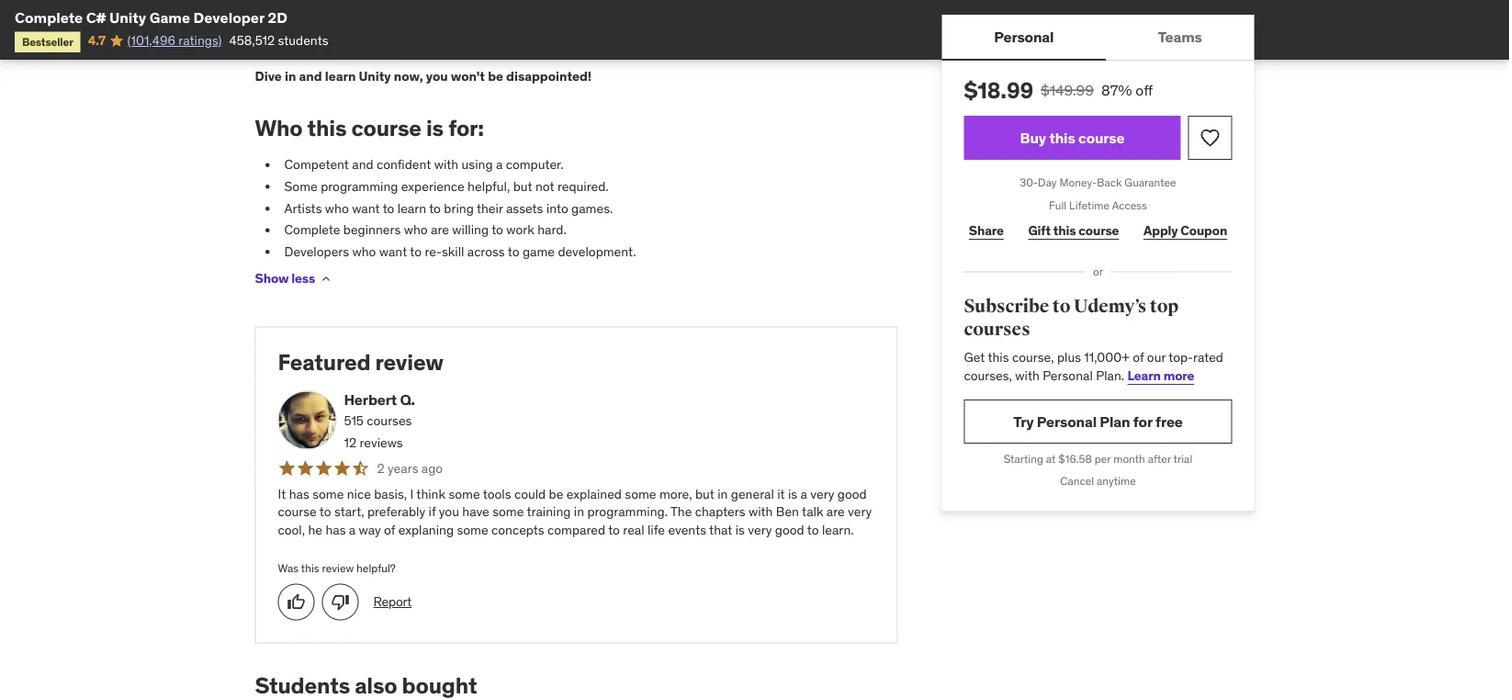 Task type: describe. For each thing, give the bounding box(es) containing it.
trial
[[1174, 451, 1193, 466]]

coder,
[[590, 42, 625, 59]]

teams button
[[1106, 15, 1255, 59]]

lifetime
[[1070, 198, 1110, 212]]

bestseller
[[22, 34, 73, 49]]

free
[[1156, 412, 1183, 431]]

general
[[731, 485, 774, 502]]

report button
[[373, 593, 412, 611]]

to left re-
[[410, 243, 422, 260]]

a down coding
[[580, 42, 587, 59]]

this for buy
[[1050, 128, 1076, 147]]

starting at $16.58 per month after trial cancel anytime
[[1004, 451, 1193, 489]]

apply
[[1144, 223, 1178, 239]]

top-
[[1169, 349, 1194, 366]]

to down their
[[492, 221, 503, 238]]

ratings)
[[179, 32, 222, 49]]

mark as unhelpful image
[[331, 593, 350, 611]]

artist,
[[255, 42, 288, 59]]

2d
[[268, 8, 287, 27]]

personal button
[[942, 15, 1106, 59]]

complete c# unity game developer 2d
[[15, 8, 287, 27]]

with inside "it has some nice basis, i think some tools could be explained some more, but in general it is a very good course to start, preferably if you have some training in programming. the chapters with ben talk are very cool, he has a way of explaning some concepts compared to real life events that is very good to learn."
[[749, 503, 773, 520]]

learn inside 'competent and confident with using a computer. some programming experience helpful, but not required. artists who want to learn to bring their assets into games. complete beginners who are willing to work hard. developers who want to re-skill across to game development.'
[[398, 200, 426, 216]]

you down "your"
[[426, 68, 448, 84]]

q.
[[400, 390, 415, 409]]

it has some nice basis, i think some tools could be explained some more, but in general it is a very good course to start, preferably if you have some training in programming. the chapters with ben talk are very cool, he has a way of explaning some concepts compared to real life events that is very good to learn.
[[278, 485, 872, 538]]

0 vertical spatial complete
[[15, 8, 83, 27]]

competent
[[284, 156, 349, 173]]

2 horizontal spatial if
[[822, 24, 829, 41]]

training
[[527, 503, 571, 520]]

a left way
[[349, 521, 356, 538]]

off
[[1136, 80, 1153, 99]]

guarantee
[[1125, 175, 1177, 189]]

beginners
[[343, 221, 401, 238]]

bring inside 'competent and confident with using a computer. some programming experience helpful, but not required. artists who want to learn to bring their assets into games. complete beginners who are willing to work hard. developers who want to re-skill across to game development.'
[[444, 200, 474, 216]]

plan
[[1100, 412, 1131, 431]]

need.
[[787, 24, 819, 41]]

into
[[547, 200, 568, 216]]

but inside "it has some nice basis, i think some tools could be explained some more, but in general it is a very good course to start, preferably if you have some training in programming. the chapters with ben talk are very cool, he has a way of explaning some concepts compared to real life events that is very good to learn."
[[695, 485, 715, 502]]

disappointed!
[[506, 68, 592, 84]]

0 vertical spatial design
[[654, 24, 692, 41]]

at
[[1046, 451, 1056, 466]]

0 vertical spatial review
[[375, 349, 444, 376]]

our
[[1147, 349, 1166, 366]]

be inside if you're a complete beginner, we'll teach you all the coding and game design principles you'll need. if you're an artist, we'll teach you to bring your assets to life. if you're a coder, we'll teach you game design principles. dive in and learn unity now, you won't be disappointed!
[[488, 68, 503, 84]]

1 horizontal spatial very
[[811, 485, 835, 502]]

using
[[462, 156, 493, 173]]

11,000+
[[1085, 349, 1130, 366]]

c#
[[86, 8, 106, 27]]

have
[[462, 503, 490, 520]]

1 horizontal spatial has
[[326, 521, 346, 538]]

developers
[[284, 243, 349, 260]]

to down beginner,
[[378, 42, 389, 59]]

bring inside if you're a complete beginner, we'll teach you all the coding and game design principles you'll need. if you're an artist, we'll teach you to bring your assets to life. if you're a coder, we'll teach you game design principles. dive in and learn unity now, you won't be disappointed!
[[392, 42, 422, 59]]

0 horizontal spatial you're
[[266, 24, 300, 41]]

who
[[255, 114, 303, 141]]

experience
[[401, 178, 465, 195]]

1 vertical spatial very
[[848, 503, 872, 520]]

buy
[[1020, 128, 1047, 147]]

(101,496
[[127, 32, 175, 49]]

all
[[514, 24, 527, 41]]

full
[[1049, 198, 1067, 212]]

compared
[[548, 521, 606, 538]]

1 vertical spatial and
[[299, 68, 322, 84]]

(101,496 ratings)
[[127, 32, 222, 49]]

beginner,
[[370, 24, 424, 41]]

0 horizontal spatial teach
[[319, 42, 351, 59]]

featured
[[278, 349, 371, 376]]

featured review
[[278, 349, 444, 376]]

course inside "it has some nice basis, i think some tools could be explained some more, but in general it is a very good course to start, preferably if you have some training in programming. the chapters with ben talk are very cool, he has a way of explaning some concepts compared to real life events that is very good to learn."
[[278, 503, 317, 520]]

complete
[[313, 24, 367, 41]]

concepts
[[492, 521, 545, 538]]

of inside "it has some nice basis, i think some tools could be explained some more, but in general it is a very good course to start, preferably if you have some training in programming. the chapters with ben talk are very cool, he has a way of explaning some concepts compared to real life events that is very good to learn."
[[384, 521, 395, 538]]

0 vertical spatial unity
[[109, 8, 146, 27]]

skill
[[442, 243, 464, 260]]

assets inside if you're a complete beginner, we'll teach you all the coding and game design principles you'll need. if you're an artist, we'll teach you to bring your assets to life. if you're a coder, we'll teach you game design principles. dive in and learn unity now, you won't be disappointed!
[[453, 42, 490, 59]]

to inside subscribe to udemy's top courses
[[1053, 295, 1071, 317]]

course for buy this course
[[1079, 128, 1125, 147]]

are inside 'competent and confident with using a computer. some programming experience helpful, but not required. artists who want to learn to bring their assets into games. complete beginners who are willing to work hard. developers who want to re-skill across to game development.'
[[431, 221, 449, 238]]

rated
[[1194, 349, 1224, 366]]

$149.99
[[1041, 80, 1094, 99]]

principles
[[695, 24, 751, 41]]

unity inside if you're a complete beginner, we'll teach you all the coding and game design principles you'll need. if you're an artist, we'll teach you to bring your assets to life. if you're a coder, we'll teach you game design principles. dive in and learn unity now, you won't be disappointed!
[[359, 68, 391, 84]]

he
[[308, 521, 323, 538]]

$16.58
[[1059, 451, 1092, 466]]

1 horizontal spatial you're
[[542, 42, 577, 59]]

12
[[344, 434, 357, 451]]

programming
[[321, 178, 398, 195]]

1 vertical spatial good
[[775, 521, 805, 538]]

or
[[1093, 265, 1104, 279]]

day
[[1038, 175, 1057, 189]]

required.
[[558, 178, 609, 195]]

show less button
[[255, 261, 334, 297]]

ago
[[422, 460, 443, 476]]

0 horizontal spatial has
[[289, 485, 309, 502]]

0 horizontal spatial is
[[426, 114, 444, 141]]

to down talk
[[807, 521, 819, 538]]

0 vertical spatial and
[[594, 24, 615, 41]]

1 vertical spatial want
[[379, 243, 407, 260]]

$18.99 $149.99 87% off
[[964, 76, 1153, 104]]

you left all
[[490, 24, 511, 41]]

you down principles
[[692, 42, 712, 59]]

herbert q. 515 courses 12 reviews
[[344, 390, 415, 451]]

learn.
[[822, 521, 854, 538]]

30-day money-back guarantee full lifetime access
[[1020, 175, 1177, 212]]

month
[[1114, 451, 1146, 466]]

you down complete
[[354, 42, 375, 59]]

could
[[514, 485, 546, 502]]

and inside 'competent and confident with using a computer. some programming experience helpful, but not required. artists who want to learn to bring their assets into games. complete beginners who are willing to work hard. developers who want to re-skill across to game development.'
[[352, 156, 374, 173]]

0 vertical spatial who
[[325, 200, 349, 216]]

some up have
[[449, 485, 480, 502]]

mark as helpful image
[[287, 593, 306, 611]]

2 years ago
[[377, 460, 443, 476]]

0 horizontal spatial very
[[748, 521, 772, 538]]

personal inside button
[[994, 27, 1054, 46]]

xsmall image
[[319, 272, 334, 286]]

if you're a complete beginner, we'll teach you all the coding and game design principles you'll need. if you're an artist, we'll teach you to bring your assets to life. if you're a coder, we'll teach you game design principles. dive in and learn unity now, you won't be disappointed!
[[255, 24, 884, 84]]

re-
[[425, 243, 442, 260]]

0 horizontal spatial if
[[255, 24, 263, 41]]

course for gift this course
[[1079, 223, 1119, 239]]

try personal plan for free
[[1014, 412, 1183, 431]]

anytime
[[1097, 474, 1136, 489]]

personal inside 'link'
[[1037, 412, 1097, 431]]

tab list containing personal
[[942, 15, 1255, 61]]

1 vertical spatial in
[[718, 485, 728, 502]]

458,512
[[229, 32, 275, 49]]

30-
[[1020, 175, 1038, 189]]

talk
[[802, 503, 824, 520]]

1 horizontal spatial in
[[574, 503, 584, 520]]

udemy's
[[1074, 295, 1147, 317]]

cancel
[[1061, 474, 1094, 489]]

more,
[[660, 485, 692, 502]]

2 horizontal spatial is
[[788, 485, 798, 502]]

plan.
[[1096, 367, 1125, 384]]

learn more
[[1128, 367, 1195, 384]]

0 horizontal spatial we'll
[[291, 42, 316, 59]]

2 vertical spatial is
[[736, 521, 745, 538]]



Task type: vqa. For each thing, say whether or not it's contained in the screenshot.
teach on udemy 'link' to the top
no



Task type: locate. For each thing, give the bounding box(es) containing it.
for
[[1134, 412, 1153, 431]]

very
[[811, 485, 835, 502], [848, 503, 872, 520], [748, 521, 772, 538]]

review up mark as unhelpful image
[[322, 561, 354, 576]]

some up start,
[[313, 485, 344, 502]]

complete up developers
[[284, 221, 340, 238]]

2 horizontal spatial you're
[[832, 24, 867, 41]]

gift
[[1029, 223, 1051, 239]]

in up chapters
[[718, 485, 728, 502]]

1 horizontal spatial but
[[695, 485, 715, 502]]

learn
[[1128, 367, 1161, 384]]

0 horizontal spatial complete
[[15, 8, 83, 27]]

personal up $16.58
[[1037, 412, 1097, 431]]

this right gift
[[1054, 223, 1076, 239]]

to left life.
[[493, 42, 505, 59]]

are
[[431, 221, 449, 238], [827, 503, 845, 520]]

4.7
[[88, 32, 106, 49]]

1 horizontal spatial if
[[532, 42, 539, 59]]

in right dive
[[285, 68, 296, 84]]

course up back
[[1079, 128, 1125, 147]]

of down preferably
[[384, 521, 395, 538]]

a right 2d
[[303, 24, 310, 41]]

assets up work
[[506, 200, 543, 216]]

personal inside get this course, plus 11,000+ of our top-rated courses, with personal plan.
[[1043, 367, 1093, 384]]

real
[[623, 521, 645, 538]]

unity right c#
[[109, 8, 146, 27]]

2 horizontal spatial with
[[1016, 367, 1040, 384]]

has right it on the bottom
[[289, 485, 309, 502]]

development.
[[558, 243, 636, 260]]

to left udemy's on the right top
[[1053, 295, 1071, 317]]

0 horizontal spatial but
[[513, 178, 532, 195]]

show
[[255, 270, 289, 287]]

years
[[388, 460, 418, 476]]

1 horizontal spatial be
[[549, 485, 564, 502]]

coupon
[[1181, 223, 1228, 239]]

this for was
[[301, 561, 319, 576]]

2 vertical spatial and
[[352, 156, 374, 173]]

1 horizontal spatial with
[[749, 503, 773, 520]]

design
[[654, 24, 692, 41], [750, 42, 789, 59]]

and up the coder,
[[594, 24, 615, 41]]

1 horizontal spatial good
[[838, 485, 867, 502]]

but
[[513, 178, 532, 195], [695, 485, 715, 502]]

1 horizontal spatial assets
[[506, 200, 543, 216]]

1 vertical spatial be
[[549, 485, 564, 502]]

with down general
[[749, 503, 773, 520]]

0 vertical spatial courses
[[964, 318, 1031, 341]]

2 horizontal spatial we'll
[[628, 42, 653, 59]]

is
[[426, 114, 444, 141], [788, 485, 798, 502], [736, 521, 745, 538]]

bring up willing
[[444, 200, 474, 216]]

2 vertical spatial personal
[[1037, 412, 1097, 431]]

helpful,
[[468, 178, 510, 195]]

with inside 'competent and confident with using a computer. some programming experience helpful, but not required. artists who want to learn to bring their assets into games. complete beginners who are willing to work hard. developers who want to re-skill across to game development.'
[[434, 156, 459, 173]]

a right using on the left
[[496, 156, 503, 173]]

1 vertical spatial game
[[715, 42, 747, 59]]

0 horizontal spatial game
[[523, 243, 555, 260]]

2 horizontal spatial in
[[718, 485, 728, 502]]

very down general
[[748, 521, 772, 538]]

1 vertical spatial design
[[750, 42, 789, 59]]

2 vertical spatial who
[[352, 243, 376, 260]]

it
[[278, 485, 286, 502]]

to up beginners
[[383, 200, 395, 216]]

1 vertical spatial courses
[[367, 413, 412, 429]]

0 horizontal spatial assets
[[453, 42, 490, 59]]

2 horizontal spatial teach
[[656, 42, 688, 59]]

this inside get this course, plus 11,000+ of our top-rated courses, with personal plan.
[[988, 349, 1009, 366]]

0 vertical spatial want
[[352, 200, 380, 216]]

teach down complete
[[319, 42, 351, 59]]

to
[[378, 42, 389, 59], [493, 42, 505, 59], [383, 200, 395, 216], [429, 200, 441, 216], [492, 221, 503, 238], [410, 243, 422, 260], [508, 243, 520, 260], [1053, 295, 1071, 317], [320, 503, 331, 520], [608, 521, 620, 538], [807, 521, 819, 538]]

competent and confident with using a computer. some programming experience helpful, but not required. artists who want to learn to bring their assets into games. complete beginners who are willing to work hard. developers who want to re-skill across to game development.
[[284, 156, 636, 260]]

very up learn.
[[848, 503, 872, 520]]

you inside "it has some nice basis, i think some tools could be explained some more, but in general it is a very good course to start, preferably if you have some training in programming. the chapters with ben talk are very cool, he has a way of explaning some concepts compared to real life events that is very good to learn."
[[439, 503, 459, 520]]

if
[[255, 24, 263, 41], [822, 24, 829, 41], [532, 42, 539, 59]]

some up programming.
[[625, 485, 657, 502]]

if right life.
[[532, 42, 539, 59]]

courses up reviews
[[367, 413, 412, 429]]

0 vertical spatial good
[[838, 485, 867, 502]]

who up re-
[[404, 221, 428, 238]]

to up he
[[320, 503, 331, 520]]

1 horizontal spatial bring
[[444, 200, 474, 216]]

an
[[870, 24, 884, 41]]

money-
[[1060, 175, 1097, 189]]

the
[[671, 503, 692, 520]]

1 horizontal spatial and
[[352, 156, 374, 173]]

0 horizontal spatial unity
[[109, 8, 146, 27]]

after
[[1148, 451, 1171, 466]]

0 vertical spatial has
[[289, 485, 309, 502]]

0 horizontal spatial courses
[[367, 413, 412, 429]]

good up learn.
[[838, 485, 867, 502]]

in up compared
[[574, 503, 584, 520]]

it
[[777, 485, 785, 502]]

unity left now,
[[359, 68, 391, 84]]

chapters
[[695, 503, 746, 520]]

a up talk
[[801, 485, 808, 502]]

be up training
[[549, 485, 564, 502]]

complete inside 'competent and confident with using a computer. some programming experience helpful, but not required. artists who want to learn to bring their assets into games. complete beginners who are willing to work hard. developers who want to re-skill across to game development.'
[[284, 221, 340, 238]]

top
[[1150, 295, 1179, 317]]

developer
[[193, 8, 265, 27]]

0 vertical spatial bring
[[392, 42, 422, 59]]

we'll right the coder,
[[628, 42, 653, 59]]

1 vertical spatial has
[[326, 521, 346, 538]]

their
[[477, 200, 503, 216]]

0 horizontal spatial be
[[488, 68, 503, 84]]

in
[[285, 68, 296, 84], [718, 485, 728, 502], [574, 503, 584, 520]]

you
[[490, 24, 511, 41], [354, 42, 375, 59], [692, 42, 712, 59], [426, 68, 448, 84], [439, 503, 459, 520]]

design left principles
[[654, 24, 692, 41]]

subscribe to udemy's top courses
[[964, 295, 1179, 341]]

1 horizontal spatial who
[[352, 243, 376, 260]]

life.
[[508, 42, 529, 59]]

1 horizontal spatial are
[[827, 503, 845, 520]]

assets
[[453, 42, 490, 59], [506, 200, 543, 216]]

0 horizontal spatial bring
[[392, 42, 422, 59]]

learn down experience
[[398, 200, 426, 216]]

plus
[[1057, 349, 1081, 366]]

hard.
[[538, 221, 567, 238]]

good down ben on the bottom of page
[[775, 521, 805, 538]]

1 horizontal spatial we'll
[[427, 24, 452, 41]]

1 vertical spatial assets
[[506, 200, 543, 216]]

some down have
[[457, 521, 488, 538]]

share
[[969, 223, 1004, 239]]

of left our on the bottom of page
[[1133, 349, 1144, 366]]

courses down subscribe
[[964, 318, 1031, 341]]

is right that
[[736, 521, 745, 538]]

not
[[536, 178, 555, 195]]

has right he
[[326, 521, 346, 538]]

2 horizontal spatial who
[[404, 221, 428, 238]]

cool,
[[278, 521, 305, 538]]

if up principles.
[[822, 24, 829, 41]]

and down students
[[299, 68, 322, 84]]

0 horizontal spatial learn
[[325, 68, 356, 84]]

0 vertical spatial assets
[[453, 42, 490, 59]]

personal
[[994, 27, 1054, 46], [1043, 367, 1093, 384], [1037, 412, 1097, 431]]

very up talk
[[811, 485, 835, 502]]

who down beginners
[[352, 243, 376, 260]]

2
[[377, 460, 385, 476]]

review up q.
[[375, 349, 444, 376]]

has
[[289, 485, 309, 502], [326, 521, 346, 538]]

buy this course button
[[964, 116, 1181, 160]]

students
[[278, 32, 328, 49]]

we'll up "your"
[[427, 24, 452, 41]]

1 horizontal spatial unity
[[359, 68, 391, 84]]

herbert quijano acuña image
[[278, 391, 337, 450]]

1 horizontal spatial learn
[[398, 200, 426, 216]]

the
[[529, 24, 548, 41]]

1 vertical spatial with
[[1016, 367, 1040, 384]]

more
[[1164, 367, 1195, 384]]

0 vertical spatial is
[[426, 114, 444, 141]]

to down experience
[[429, 200, 441, 216]]

this up courses,
[[988, 349, 1009, 366]]

but inside 'competent and confident with using a computer. some programming experience helpful, but not required. artists who want to learn to bring their assets into games. complete beginners who are willing to work hard. developers who want to re-skill across to game development.'
[[513, 178, 532, 195]]

to down work
[[508, 243, 520, 260]]

with up experience
[[434, 156, 459, 173]]

1 vertical spatial who
[[404, 221, 428, 238]]

want up beginners
[[352, 200, 380, 216]]

back
[[1097, 175, 1122, 189]]

87%
[[1102, 80, 1132, 99]]

are up learn.
[[827, 503, 845, 520]]

0 horizontal spatial of
[[384, 521, 395, 538]]

herbert
[[344, 390, 397, 409]]

nice
[[347, 485, 371, 502]]

0 horizontal spatial who
[[325, 200, 349, 216]]

1 vertical spatial review
[[322, 561, 354, 576]]

1 horizontal spatial design
[[750, 42, 789, 59]]

is right it
[[788, 485, 798, 502]]

i
[[410, 485, 414, 502]]

reviews
[[360, 434, 403, 451]]

course up cool,
[[278, 503, 317, 520]]

who this course is for:
[[255, 114, 484, 141]]

0 vertical spatial be
[[488, 68, 503, 84]]

way
[[359, 521, 381, 538]]

work
[[506, 221, 535, 238]]

was this review helpful?
[[278, 561, 396, 576]]

explaning
[[398, 521, 454, 538]]

1 vertical spatial of
[[384, 521, 395, 538]]

this for get
[[988, 349, 1009, 366]]

$18.99
[[964, 76, 1034, 104]]

less
[[291, 270, 315, 287]]

but up chapters
[[695, 485, 715, 502]]

but left not
[[513, 178, 532, 195]]

0 horizontal spatial are
[[431, 221, 449, 238]]

1 horizontal spatial of
[[1133, 349, 1144, 366]]

2 vertical spatial game
[[523, 243, 555, 260]]

1 horizontal spatial review
[[375, 349, 444, 376]]

was
[[278, 561, 299, 576]]

this inside button
[[1050, 128, 1076, 147]]

course for who this course is for:
[[351, 114, 422, 141]]

with down the course,
[[1016, 367, 1040, 384]]

with inside get this course, plus 11,000+ of our top-rated courses, with personal plan.
[[1016, 367, 1040, 384]]

game down hard.
[[523, 243, 555, 260]]

1 horizontal spatial complete
[[284, 221, 340, 238]]

0 vertical spatial personal
[[994, 27, 1054, 46]]

is left for:
[[426, 114, 444, 141]]

you're up artist, at top left
[[266, 24, 300, 41]]

assets up won't
[[453, 42, 490, 59]]

1 vertical spatial bring
[[444, 200, 474, 216]]

we'll right artist, at top left
[[291, 42, 316, 59]]

this
[[307, 114, 347, 141], [1050, 128, 1076, 147], [1054, 223, 1076, 239], [988, 349, 1009, 366], [301, 561, 319, 576]]

think
[[417, 485, 446, 502]]

bring down beginner,
[[392, 42, 422, 59]]

personal down the plus
[[1043, 367, 1093, 384]]

want
[[352, 200, 380, 216], [379, 243, 407, 260]]

show less
[[255, 270, 315, 287]]

are inside "it has some nice basis, i think some tools could be explained some more, but in general it is a very good course to start, preferably if you have some training in programming. the chapters with ben talk are very cool, he has a way of explaning some concepts compared to real life events that is very good to learn."
[[827, 503, 845, 520]]

access
[[1112, 198, 1148, 212]]

1 horizontal spatial teach
[[455, 24, 487, 41]]

teach up won't
[[455, 24, 487, 41]]

some up concepts
[[493, 503, 524, 520]]

1 vertical spatial learn
[[398, 200, 426, 216]]

be right won't
[[488, 68, 503, 84]]

you'll
[[754, 24, 784, 41]]

this right the buy
[[1050, 128, 1076, 147]]

wishlist image
[[1200, 127, 1222, 149]]

complete
[[15, 8, 83, 27], [284, 221, 340, 238]]

0 vertical spatial game
[[618, 24, 650, 41]]

personal up $18.99
[[994, 27, 1054, 46]]

1 horizontal spatial is
[[736, 521, 745, 538]]

this up 'competent' at the top left of the page
[[307, 114, 347, 141]]

apply coupon
[[1144, 223, 1228, 239]]

game down principles
[[715, 42, 747, 59]]

game up the coder,
[[618, 24, 650, 41]]

0 horizontal spatial and
[[299, 68, 322, 84]]

1 horizontal spatial courses
[[964, 318, 1031, 341]]

2 vertical spatial in
[[574, 503, 584, 520]]

tab list
[[942, 15, 1255, 61]]

design down you'll
[[750, 42, 789, 59]]

this for gift
[[1054, 223, 1076, 239]]

a inside 'competent and confident with using a computer. some programming experience helpful, but not required. artists who want to learn to bring their assets into games. complete beginners who are willing to work hard. developers who want to re-skill across to game development.'
[[496, 156, 503, 173]]

0 vertical spatial very
[[811, 485, 835, 502]]

you right if
[[439, 503, 459, 520]]

courses inside subscribe to udemy's top courses
[[964, 318, 1031, 341]]

1 horizontal spatial game
[[618, 24, 650, 41]]

who down programming on the top of the page
[[325, 200, 349, 216]]

to left real
[[608, 521, 620, 538]]

your
[[425, 42, 450, 59]]

per
[[1095, 451, 1111, 466]]

complete up bestseller
[[15, 8, 83, 27]]

1 vertical spatial is
[[788, 485, 798, 502]]

share button
[[964, 213, 1009, 250]]

2 horizontal spatial game
[[715, 42, 747, 59]]

this right "was"
[[301, 561, 319, 576]]

if
[[429, 503, 436, 520]]

in inside if you're a complete beginner, we'll teach you all the coding and game design principles you'll need. if you're an artist, we'll teach you to bring your assets to life. if you're a coder, we'll teach you game design principles. dive in and learn unity now, you won't be disappointed!
[[285, 68, 296, 84]]

0 vertical spatial in
[[285, 68, 296, 84]]

0 vertical spatial learn
[[325, 68, 356, 84]]

0 vertical spatial are
[[431, 221, 449, 238]]

dive
[[255, 68, 282, 84]]

2 vertical spatial very
[[748, 521, 772, 538]]

0 horizontal spatial with
[[434, 156, 459, 173]]

you're left an
[[832, 24, 867, 41]]

0 vertical spatial but
[[513, 178, 532, 195]]

game inside 'competent and confident with using a computer. some programming experience helpful, but not required. artists who want to learn to bring their assets into games. complete beginners who are willing to work hard. developers who want to re-skill across to game development.'
[[523, 243, 555, 260]]

of inside get this course, plus 11,000+ of our top-rated courses, with personal plan.
[[1133, 349, 1144, 366]]

events
[[668, 521, 707, 538]]

0 horizontal spatial good
[[775, 521, 805, 538]]

0 horizontal spatial design
[[654, 24, 692, 41]]

1 vertical spatial personal
[[1043, 367, 1093, 384]]

if up artist, at top left
[[255, 24, 263, 41]]

courses inside herbert q. 515 courses 12 reviews
[[367, 413, 412, 429]]

course inside button
[[1079, 128, 1125, 147]]

this for who
[[307, 114, 347, 141]]

course up confident
[[351, 114, 422, 141]]

learn inside if you're a complete beginner, we'll teach you all the coding and game design principles you'll need. if you're an artist, we'll teach you to bring your assets to life. if you're a coder, we'll teach you game design principles. dive in and learn unity now, you won't be disappointed!
[[325, 68, 356, 84]]

want down beginners
[[379, 243, 407, 260]]

1 vertical spatial complete
[[284, 221, 340, 238]]

assets inside 'competent and confident with using a computer. some programming experience helpful, but not required. artists who want to learn to bring their assets into games. complete beginners who are willing to work hard. developers who want to re-skill across to game development.'
[[506, 200, 543, 216]]

1 vertical spatial but
[[695, 485, 715, 502]]

be inside "it has some nice basis, i think some tools could be explained some more, but in general it is a very good course to start, preferably if you have some training in programming. the chapters with ben talk are very cool, he has a way of explaning some concepts compared to real life events that is very good to learn."
[[549, 485, 564, 502]]

learn down complete
[[325, 68, 356, 84]]

computer.
[[506, 156, 564, 173]]

teach right the coder,
[[656, 42, 688, 59]]

2 vertical spatial with
[[749, 503, 773, 520]]

2 horizontal spatial and
[[594, 24, 615, 41]]

course down lifetime
[[1079, 223, 1119, 239]]

and up programming on the top of the page
[[352, 156, 374, 173]]

you're down coding
[[542, 42, 577, 59]]



